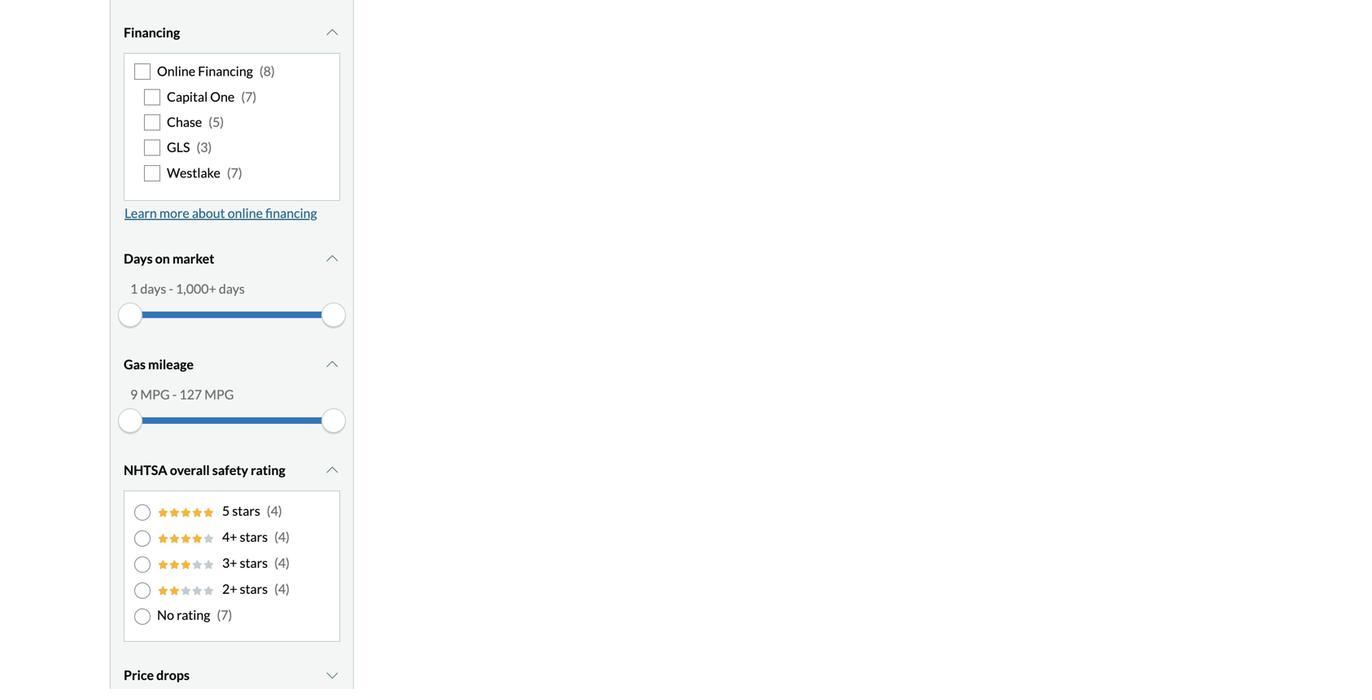 Task type: describe. For each thing, give the bounding box(es) containing it.
no rating (7)
[[157, 607, 232, 623]]

(4) for 4+ stars
[[274, 529, 290, 545]]

(3)
[[197, 139, 212, 155]]

days on market button
[[124, 239, 340, 279]]

gas mileage button
[[124, 344, 340, 385]]

price
[[124, 668, 154, 683]]

westlake
[[167, 165, 220, 181]]

1
[[130, 281, 138, 297]]

overall
[[170, 462, 210, 478]]

mileage
[[148, 357, 194, 373]]

9 mpg - 127 mpg
[[130, 387, 234, 403]]

1 vertical spatial financing
[[198, 63, 253, 79]]

chevron down image for price drops
[[324, 669, 340, 682]]

price drops
[[124, 668, 190, 683]]

drops
[[156, 668, 190, 683]]

5 stars
[[222, 503, 260, 519]]

1 days from the left
[[140, 281, 166, 297]]

more
[[159, 205, 189, 221]]

1 vertical spatial (7)
[[227, 165, 242, 181]]

online
[[228, 205, 263, 221]]

4+ stars
[[222, 529, 268, 545]]

market
[[173, 251, 214, 267]]

3+ stars
[[222, 555, 268, 571]]

127
[[179, 387, 202, 403]]

safety
[[212, 462, 248, 478]]

stars for 4+ stars
[[240, 529, 268, 545]]

about
[[192, 205, 225, 221]]

no
[[157, 607, 174, 623]]

2 mpg from the left
[[205, 387, 234, 403]]

2+
[[222, 581, 237, 597]]

learn
[[125, 205, 157, 221]]

stars for 3+ stars
[[240, 555, 268, 571]]

(8)
[[260, 63, 275, 79]]

2+ stars
[[222, 581, 268, 597]]

9
[[130, 387, 138, 403]]

1 mpg from the left
[[140, 387, 170, 403]]

one
[[210, 89, 235, 104]]

online
[[157, 63, 195, 79]]

(5)
[[209, 114, 224, 130]]

nhtsa
[[124, 462, 167, 478]]

chase
[[167, 114, 202, 130]]

on
[[155, 251, 170, 267]]

gas mileage
[[124, 357, 194, 373]]

days
[[124, 251, 153, 267]]

(4) for 3+ stars
[[274, 555, 290, 571]]



Task type: locate. For each thing, give the bounding box(es) containing it.
capital
[[167, 89, 208, 104]]

financing
[[124, 25, 180, 40], [198, 63, 253, 79]]

rating right no
[[177, 607, 210, 623]]

stars for 2+ stars
[[240, 581, 268, 597]]

gas
[[124, 357, 146, 373]]

(7) down 2+
[[217, 607, 232, 623]]

(7) for capital one (7)
[[241, 89, 257, 104]]

3+
[[222, 555, 237, 571]]

0 horizontal spatial rating
[[177, 607, 210, 623]]

stars right '5'
[[232, 503, 260, 519]]

(4) right 4+ stars
[[274, 529, 290, 545]]

0 vertical spatial (7)
[[241, 89, 257, 104]]

- left the "1,000+"
[[169, 281, 173, 297]]

0 horizontal spatial days
[[140, 281, 166, 297]]

(7) right westlake
[[227, 165, 242, 181]]

days right 1
[[140, 281, 166, 297]]

chevron down image
[[324, 26, 340, 39], [324, 358, 340, 371], [324, 464, 340, 477], [324, 669, 340, 682]]

0 vertical spatial rating
[[251, 462, 286, 478]]

days down the days on market dropdown button
[[219, 281, 245, 297]]

(7) right one
[[241, 89, 257, 104]]

- for days
[[169, 281, 173, 297]]

gls (3)
[[167, 139, 212, 155]]

4+
[[222, 529, 237, 545]]

stars for 5 stars
[[232, 503, 260, 519]]

learn more about online financing
[[125, 205, 317, 221]]

(4) right 2+ stars
[[274, 581, 290, 597]]

1 vertical spatial -
[[172, 387, 177, 403]]

mpg
[[140, 387, 170, 403], [205, 387, 234, 403]]

2 days from the left
[[219, 281, 245, 297]]

chevron down image for nhtsa overall safety rating
[[324, 464, 340, 477]]

2 vertical spatial (7)
[[217, 607, 232, 623]]

online financing (8)
[[157, 63, 275, 79]]

(4) right '3+ stars' at the bottom
[[274, 555, 290, 571]]

chevron down image
[[324, 252, 340, 265]]

gls
[[167, 139, 190, 155]]

5
[[222, 503, 230, 519]]

1 vertical spatial rating
[[177, 607, 210, 623]]

(4) right 5 stars
[[267, 503, 282, 519]]

rating inside dropdown button
[[251, 462, 286, 478]]

westlake (7)
[[167, 165, 242, 181]]

chevron down image for financing
[[324, 26, 340, 39]]

stars
[[232, 503, 260, 519], [240, 529, 268, 545], [240, 555, 268, 571], [240, 581, 268, 597]]

1 days - 1,000+ days
[[130, 281, 245, 297]]

price drops button
[[124, 655, 340, 690]]

stars right the 4+
[[240, 529, 268, 545]]

0 horizontal spatial financing
[[124, 25, 180, 40]]

financing
[[265, 205, 317, 221]]

1 chevron down image from the top
[[324, 26, 340, 39]]

learn more about online financing button
[[124, 201, 318, 226]]

days on market
[[124, 251, 214, 267]]

chevron down image inside financing dropdown button
[[324, 26, 340, 39]]

1 horizontal spatial rating
[[251, 462, 286, 478]]

nhtsa overall safety rating
[[124, 462, 286, 478]]

chevron down image inside the price drops dropdown button
[[324, 669, 340, 682]]

4 chevron down image from the top
[[324, 669, 340, 682]]

chevron down image inside nhtsa overall safety rating dropdown button
[[324, 464, 340, 477]]

- for mpg
[[172, 387, 177, 403]]

- left 127
[[172, 387, 177, 403]]

days
[[140, 281, 166, 297], [219, 281, 245, 297]]

rating right safety
[[251, 462, 286, 478]]

financing up online in the left of the page
[[124, 25, 180, 40]]

0 vertical spatial -
[[169, 281, 173, 297]]

1 horizontal spatial mpg
[[205, 387, 234, 403]]

1 horizontal spatial days
[[219, 281, 245, 297]]

(4)
[[267, 503, 282, 519], [274, 529, 290, 545], [274, 555, 290, 571], [274, 581, 290, 597]]

chevron down image inside gas mileage dropdown button
[[324, 358, 340, 371]]

stars right 3+
[[240, 555, 268, 571]]

0 vertical spatial financing
[[124, 25, 180, 40]]

mpg right 127
[[205, 387, 234, 403]]

financing button
[[124, 12, 340, 53]]

(7)
[[241, 89, 257, 104], [227, 165, 242, 181], [217, 607, 232, 623]]

mpg right 9
[[140, 387, 170, 403]]

capital one (7)
[[167, 89, 257, 104]]

-
[[169, 281, 173, 297], [172, 387, 177, 403]]

chevron down image for gas mileage
[[324, 358, 340, 371]]

stars right 2+
[[240, 581, 268, 597]]

(4) for 5 stars
[[267, 503, 282, 519]]

(4) for 2+ stars
[[274, 581, 290, 597]]

chase (5)
[[167, 114, 224, 130]]

nhtsa overall safety rating button
[[124, 450, 340, 491]]

3 chevron down image from the top
[[324, 464, 340, 477]]

0 horizontal spatial mpg
[[140, 387, 170, 403]]

financing up one
[[198, 63, 253, 79]]

rating
[[251, 462, 286, 478], [177, 607, 210, 623]]

1,000+
[[176, 281, 216, 297]]

(7) for no rating (7)
[[217, 607, 232, 623]]

2 chevron down image from the top
[[324, 358, 340, 371]]

financing inside dropdown button
[[124, 25, 180, 40]]

1 horizontal spatial financing
[[198, 63, 253, 79]]



Task type: vqa. For each thing, say whether or not it's contained in the screenshot.
leftmost I4
no



